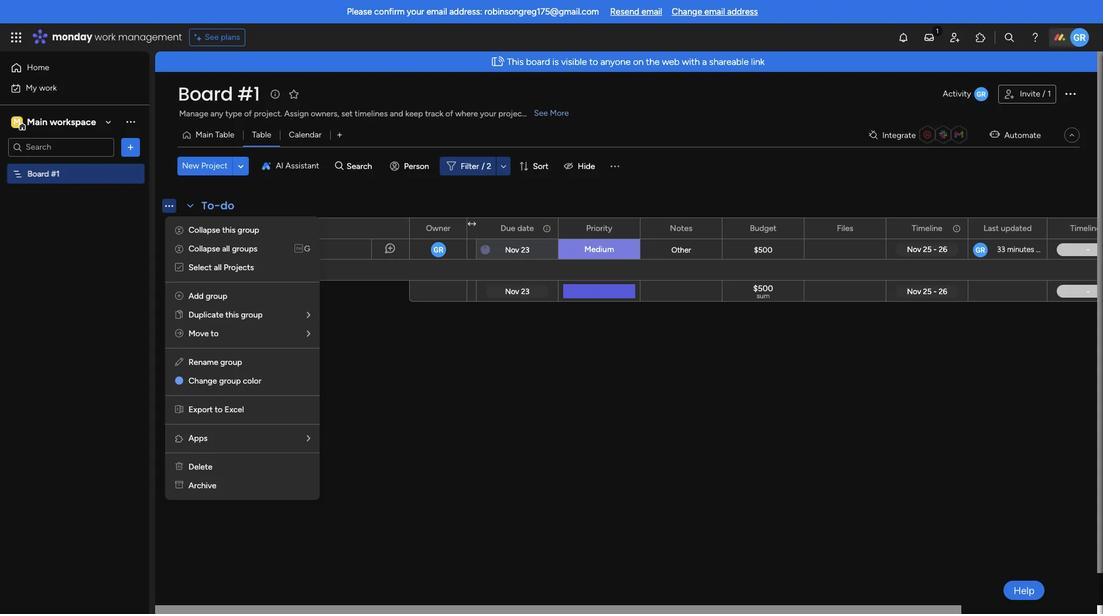 Task type: describe. For each thing, give the bounding box(es) containing it.
and
[[390, 109, 403, 119]]

project 3
[[221, 245, 254, 255]]

ai assistant
[[276, 161, 319, 171]]

my work
[[26, 83, 57, 93]]

date
[[517, 223, 534, 233]]

Search field
[[344, 158, 379, 175]]

add view image
[[337, 131, 342, 140]]

change group color
[[189, 377, 261, 387]]

all for select
[[214, 263, 222, 273]]

calendar
[[289, 130, 322, 140]]

plans
[[221, 32, 240, 42]]

activity button
[[938, 85, 994, 104]]

see for see plans
[[205, 32, 219, 42]]

resend email link
[[610, 6, 662, 17]]

0 vertical spatial board
[[178, 81, 233, 107]]

select
[[189, 263, 212, 273]]

board inside "list box"
[[28, 169, 49, 179]]

Priority field
[[583, 222, 615, 235]]

board #1 list box
[[0, 162, 149, 342]]

groups
[[232, 244, 258, 254]]

timeline for timeline 1
[[1070, 223, 1101, 233]]

/ for 2
[[482, 161, 485, 171]]

rename
[[189, 358, 218, 368]]

move
[[189, 329, 209, 339]]

board #1 inside "list box"
[[28, 169, 60, 179]]

see more
[[534, 108, 569, 118]]

keep
[[405, 109, 423, 119]]

main for main workspace
[[27, 116, 47, 127]]

v2 checkbox small outline image
[[175, 263, 183, 273]]

list arrow image
[[307, 330, 310, 338]]

work for monday
[[95, 30, 116, 44]]

see plans button
[[189, 29, 245, 46]]

main for main table
[[196, 130, 213, 140]]

list arrow image for duplicate this group
[[307, 312, 310, 320]]

timelines
[[355, 109, 388, 119]]

add group
[[189, 292, 227, 302]]

excel
[[225, 405, 244, 415]]

other
[[671, 246, 691, 255]]

main workspace
[[27, 116, 96, 127]]

1 vertical spatial apps image
[[175, 435, 184, 444]]

0 horizontal spatial your
[[407, 6, 424, 17]]

owners,
[[311, 109, 339, 119]]

options image
[[1063, 87, 1078, 101]]

help image
[[1030, 32, 1041, 43]]

workspace selection element
[[11, 115, 98, 130]]

rename group
[[189, 358, 242, 368]]

group left color
[[219, 377, 241, 387]]

a
[[702, 56, 707, 67]]

collapse for collapse this group
[[189, 225, 220, 235]]

Board #1 field
[[175, 81, 263, 107]]

on
[[633, 56, 644, 67]]

collapse for collapse all groups
[[189, 244, 220, 254]]

address
[[727, 6, 758, 17]]

column information image for due date
[[542, 224, 552, 233]]

please confirm your email address: robinsongreg175@gmail.com
[[347, 6, 599, 17]]

to for export to excel
[[215, 405, 223, 415]]

select product image
[[11, 32, 22, 43]]

visible
[[561, 56, 587, 67]]

assistant
[[286, 161, 319, 171]]

filter
[[461, 161, 479, 171]]

email for change email address
[[705, 6, 725, 17]]

confirm
[[374, 6, 405, 17]]

see plans
[[205, 32, 240, 42]]

ai assistant button
[[257, 157, 324, 176]]

apps
[[189, 434, 208, 444]]

new
[[182, 161, 199, 171]]

shareable
[[709, 56, 749, 67]]

dapulse integrations image
[[869, 131, 878, 140]]

v2 export to excel outline image
[[175, 405, 183, 415]]

manage
[[179, 109, 208, 119]]

main table
[[196, 130, 234, 140]]

delete
[[189, 463, 213, 473]]

Notes field
[[667, 222, 696, 235]]

robinsongreg175@gmail.com
[[485, 6, 599, 17]]

$500 for $500
[[754, 246, 773, 254]]

help
[[1014, 585, 1035, 597]]

manage any type of project. assign owners, set timelines and keep track of where your project stands.
[[179, 109, 553, 119]]

svg image for collapse this group
[[175, 224, 184, 238]]

the
[[646, 56, 660, 67]]

address:
[[449, 6, 482, 17]]

timeline for timeline
[[912, 223, 943, 233]]

group up groups
[[238, 225, 259, 235]]

duplicate this group
[[189, 310, 263, 320]]

menu image
[[609, 160, 621, 172]]

due
[[501, 223, 515, 233]]

greg robinson image
[[1070, 28, 1089, 47]]

$500 sum
[[753, 284, 773, 300]]

last
[[984, 223, 999, 233]]

do
[[220, 199, 234, 213]]

resend email
[[610, 6, 662, 17]]

v2 expand column image
[[468, 220, 476, 230]]

this  board is visible to anyone on the web with a shareable link
[[507, 56, 765, 67]]

last updated
[[984, 223, 1032, 233]]

2 of from the left
[[446, 109, 453, 119]]

color
[[243, 377, 261, 387]]

1 of from the left
[[244, 109, 252, 119]]

notifications image
[[898, 32, 909, 43]]

is
[[553, 56, 559, 67]]

Files field
[[834, 222, 856, 235]]

link
[[751, 56, 765, 67]]

v2 search image
[[335, 160, 344, 173]]

where
[[455, 109, 478, 119]]

invite members image
[[949, 32, 961, 43]]

ai
[[276, 161, 284, 171]]

invite
[[1020, 89, 1041, 99]]

management
[[118, 30, 182, 44]]

v2 moveto o image
[[175, 329, 183, 339]]

person
[[404, 161, 429, 171]]

home
[[27, 63, 49, 73]]

v2 add outline image
[[175, 292, 183, 302]]

set
[[341, 109, 353, 119]]

#1 inside "list box"
[[51, 169, 60, 179]]

this for duplicate
[[226, 310, 239, 320]]

inbox image
[[924, 32, 935, 43]]

export to excel
[[189, 405, 244, 415]]

invite / 1 button
[[998, 85, 1056, 104]]

timeline 1
[[1070, 223, 1103, 233]]

v2 shortcuts ctrl image
[[295, 244, 303, 254]]

change email address link
[[672, 6, 758, 17]]

add to favorites image
[[288, 88, 300, 100]]

resend
[[610, 6, 640, 17]]

list arrow image for apps
[[307, 435, 310, 443]]

hide
[[578, 161, 595, 171]]

email for resend email
[[642, 6, 662, 17]]

new project
[[182, 161, 228, 171]]



Task type: locate. For each thing, give the bounding box(es) containing it.
new project button
[[177, 157, 232, 176]]

ago
[[1036, 245, 1049, 254]]

23
[[521, 246, 530, 254]]

calendar button
[[280, 126, 330, 145]]

1 inside button
[[1048, 89, 1051, 99]]

angle down image
[[238, 162, 244, 171]]

Timeline 1 field
[[1067, 222, 1103, 235]]

your right where
[[480, 109, 496, 119]]

1 horizontal spatial apps image
[[975, 32, 987, 43]]

my work button
[[7, 79, 126, 98]]

table down "any"
[[215, 130, 234, 140]]

change for change email address
[[672, 6, 702, 17]]

1 svg image from the top
[[175, 224, 184, 238]]

0 horizontal spatial apps image
[[175, 435, 184, 444]]

Last updated field
[[981, 222, 1035, 235]]

0 vertical spatial see
[[205, 32, 219, 42]]

0 vertical spatial 1
[[1048, 89, 1051, 99]]

work inside button
[[39, 83, 57, 93]]

apps image left apps
[[175, 435, 184, 444]]

0 vertical spatial $500
[[754, 246, 773, 254]]

1 vertical spatial change
[[189, 377, 217, 387]]

column information image right timeline field
[[952, 224, 962, 233]]

1 vertical spatial all
[[214, 263, 222, 273]]

email right resend
[[642, 6, 662, 17]]

your right confirm
[[407, 6, 424, 17]]

0 horizontal spatial of
[[244, 109, 252, 119]]

due date
[[501, 223, 534, 233]]

workspace options image
[[125, 116, 136, 128]]

2 vertical spatial to
[[215, 405, 223, 415]]

of right track at the left top of the page
[[446, 109, 453, 119]]

v2 edit line image
[[175, 358, 183, 368]]

board #1 down search in workspace field
[[28, 169, 60, 179]]

owner
[[426, 223, 451, 233]]

help button
[[1004, 582, 1045, 601]]

0 vertical spatial apps image
[[975, 32, 987, 43]]

board
[[526, 56, 550, 67]]

0 horizontal spatial board #1
[[28, 169, 60, 179]]

main down manage
[[196, 130, 213, 140]]

change down rename
[[189, 377, 217, 387]]

main table button
[[177, 126, 243, 145]]

1 list arrow image from the top
[[307, 312, 310, 320]]

show board description image
[[268, 88, 282, 100]]

1 vertical spatial #1
[[51, 169, 60, 179]]

group up the change group color
[[220, 358, 242, 368]]

project right the new
[[201, 161, 228, 171]]

to
[[589, 56, 598, 67], [211, 329, 219, 339], [215, 405, 223, 415]]

animation image
[[488, 52, 507, 71]]

integrate
[[882, 130, 916, 140]]

to right visible
[[589, 56, 598, 67]]

0 horizontal spatial #1
[[51, 169, 60, 179]]

1 vertical spatial project
[[292, 223, 319, 233]]

m
[[13, 117, 20, 127]]

group right new
[[235, 327, 257, 337]]

board #1 up "any"
[[178, 81, 260, 107]]

0 vertical spatial project
[[201, 161, 228, 171]]

project.
[[254, 109, 282, 119]]

group
[[238, 225, 259, 235], [206, 292, 227, 302], [241, 310, 263, 320], [235, 327, 257, 337], [220, 358, 242, 368], [219, 377, 241, 387]]

1 timeline from the left
[[912, 223, 943, 233]]

monday
[[52, 30, 92, 44]]

1 vertical spatial collapse
[[189, 244, 220, 254]]

g
[[304, 244, 310, 254]]

see for see more
[[534, 108, 548, 118]]

1 horizontal spatial #1
[[238, 81, 260, 107]]

1 horizontal spatial email
[[642, 6, 662, 17]]

with
[[682, 56, 700, 67]]

1 vertical spatial board #1
[[28, 169, 60, 179]]

export
[[189, 405, 213, 415]]

notes
[[670, 223, 693, 233]]

1 vertical spatial board
[[28, 169, 49, 179]]

this up collapse all groups
[[222, 225, 236, 235]]

1 vertical spatial your
[[480, 109, 496, 119]]

/ left 2 at left
[[482, 161, 485, 171]]

see inside button
[[205, 32, 219, 42]]

to-do
[[201, 199, 234, 213]]

1 inside field
[[1103, 223, 1103, 233]]

Budget field
[[747, 222, 780, 235]]

1 horizontal spatial of
[[446, 109, 453, 119]]

new
[[217, 327, 233, 337]]

archive
[[189, 481, 216, 491]]

add
[[189, 292, 204, 302], [200, 327, 215, 337]]

Timeline field
[[909, 222, 946, 235]]

search everything image
[[1004, 32, 1015, 43]]

Due date field
[[498, 222, 537, 235]]

group up duplicate this group
[[206, 292, 227, 302]]

option
[[0, 163, 149, 166]]

0 vertical spatial #1
[[238, 81, 260, 107]]

change for change group color
[[189, 377, 217, 387]]

/ right invite
[[1043, 89, 1046, 99]]

group up 'add new group'
[[241, 310, 263, 320]]

1 horizontal spatial board
[[178, 81, 233, 107]]

invite / 1
[[1020, 89, 1051, 99]]

/ for 1
[[1043, 89, 1046, 99]]

board up "any"
[[178, 81, 233, 107]]

1 vertical spatial this
[[226, 310, 239, 320]]

1 vertical spatial $500
[[753, 284, 773, 294]]

0 horizontal spatial change
[[189, 377, 217, 387]]

1 vertical spatial work
[[39, 83, 57, 93]]

sum
[[757, 292, 770, 300]]

project left 3
[[221, 245, 248, 255]]

see
[[205, 32, 219, 42], [534, 108, 548, 118]]

add down duplicate
[[200, 327, 215, 337]]

2 vertical spatial project
[[221, 245, 248, 255]]

To-do field
[[199, 199, 237, 214]]

Owner field
[[423, 222, 454, 235]]

2 column information image from the left
[[952, 224, 962, 233]]

1 horizontal spatial board #1
[[178, 81, 260, 107]]

work right monday
[[95, 30, 116, 44]]

0 horizontal spatial /
[[482, 161, 485, 171]]

autopilot image
[[990, 127, 1000, 142]]

0 horizontal spatial timeline
[[912, 223, 943, 233]]

apps image
[[975, 32, 987, 43], [175, 435, 184, 444]]

collapse down to-
[[189, 225, 220, 235]]

1 vertical spatial list arrow image
[[307, 435, 310, 443]]

add new group button
[[179, 323, 262, 342]]

add right v2 add outline icon
[[189, 292, 204, 302]]

1 vertical spatial /
[[482, 161, 485, 171]]

2 collapse from the top
[[189, 244, 220, 254]]

assign
[[284, 109, 309, 119]]

change up "with"
[[672, 6, 702, 17]]

0 vertical spatial /
[[1043, 89, 1046, 99]]

timeline inside 'timeline 1' field
[[1070, 223, 1101, 233]]

Search in workspace field
[[25, 141, 98, 154]]

0 vertical spatial svg image
[[175, 224, 184, 238]]

main right workspace image on the top
[[27, 116, 47, 127]]

1 horizontal spatial your
[[480, 109, 496, 119]]

budget
[[750, 223, 777, 233]]

priority
[[586, 223, 612, 233]]

add for add group
[[189, 292, 204, 302]]

monday work management
[[52, 30, 182, 44]]

apps image right invite members image
[[975, 32, 987, 43]]

this for collapse
[[222, 225, 236, 235]]

table inside table button
[[252, 130, 271, 140]]

board down search in workspace field
[[28, 169, 49, 179]]

table inside main table button
[[215, 130, 234, 140]]

please
[[347, 6, 372, 17]]

1 table from the left
[[215, 130, 234, 140]]

0 vertical spatial main
[[27, 116, 47, 127]]

3 email from the left
[[705, 6, 725, 17]]

add inside button
[[200, 327, 215, 337]]

1 horizontal spatial table
[[252, 130, 271, 140]]

group inside button
[[235, 327, 257, 337]]

$500 for $500 sum
[[753, 284, 773, 294]]

column information image for timeline
[[952, 224, 962, 233]]

collapse board header image
[[1068, 131, 1077, 140]]

1 horizontal spatial work
[[95, 30, 116, 44]]

project up "g" at the top of the page
[[292, 223, 319, 233]]

to for move to
[[211, 329, 219, 339]]

0 horizontal spatial 1
[[1048, 89, 1051, 99]]

main inside button
[[196, 130, 213, 140]]

track
[[425, 109, 444, 119]]

all right select
[[214, 263, 222, 273]]

0 horizontal spatial see
[[205, 32, 219, 42]]

0 horizontal spatial table
[[215, 130, 234, 140]]

automate
[[1005, 130, 1041, 140]]

project inside new project button
[[201, 161, 228, 171]]

more
[[550, 108, 569, 118]]

filter / 2
[[461, 161, 491, 171]]

minutes
[[1007, 245, 1034, 254]]

workspace
[[50, 116, 96, 127]]

0 vertical spatial your
[[407, 6, 424, 17]]

arrow down image
[[497, 159, 511, 173]]

list arrow image
[[307, 312, 310, 320], [307, 435, 310, 443]]

project for project
[[292, 223, 319, 233]]

this up 'add new group'
[[226, 310, 239, 320]]

see more link
[[533, 108, 570, 119]]

1 vertical spatial svg image
[[175, 242, 184, 256]]

work right my
[[39, 83, 57, 93]]

see left the plans
[[205, 32, 219, 42]]

home button
[[7, 59, 126, 77]]

table button
[[243, 126, 280, 145]]

table down project.
[[252, 130, 271, 140]]

#1 up type
[[238, 81, 260, 107]]

0 vertical spatial this
[[222, 225, 236, 235]]

1 vertical spatial 1
[[1103, 223, 1103, 233]]

1 vertical spatial add
[[200, 327, 215, 337]]

1 horizontal spatial main
[[196, 130, 213, 140]]

stands.
[[527, 109, 553, 119]]

1 collapse from the top
[[189, 225, 220, 235]]

collapse all groups
[[189, 244, 258, 254]]

options image
[[125, 141, 136, 153]]

0 horizontal spatial work
[[39, 83, 57, 93]]

0 vertical spatial list arrow image
[[307, 312, 310, 320]]

0 vertical spatial collapse
[[189, 225, 220, 235]]

1 horizontal spatial change
[[672, 6, 702, 17]]

2 horizontal spatial email
[[705, 6, 725, 17]]

projects
[[224, 263, 254, 273]]

see left more
[[534, 108, 548, 118]]

project for project 3
[[221, 245, 248, 255]]

0 vertical spatial add
[[189, 292, 204, 302]]

0 horizontal spatial column information image
[[542, 224, 552, 233]]

to right "move" at the bottom left of the page
[[211, 329, 219, 339]]

1 horizontal spatial /
[[1043, 89, 1046, 99]]

work for my
[[39, 83, 57, 93]]

0 horizontal spatial all
[[214, 263, 222, 273]]

33 minutes ago
[[997, 245, 1049, 254]]

1 vertical spatial see
[[534, 108, 548, 118]]

nov 23
[[505, 246, 530, 254]]

1 email from the left
[[427, 6, 447, 17]]

0 vertical spatial to
[[589, 56, 598, 67]]

0 horizontal spatial main
[[27, 116, 47, 127]]

column information image
[[542, 224, 552, 233], [952, 224, 962, 233]]

#1 down search in workspace field
[[51, 169, 60, 179]]

0 vertical spatial all
[[222, 244, 230, 254]]

to left excel
[[215, 405, 223, 415]]

to-
[[201, 199, 220, 213]]

0 horizontal spatial board
[[28, 169, 49, 179]]

1 horizontal spatial 1
[[1103, 223, 1103, 233]]

duplicate
[[189, 310, 223, 320]]

this
[[507, 56, 524, 67]]

all for collapse
[[222, 244, 230, 254]]

person button
[[385, 157, 436, 176]]

collapse this group
[[189, 225, 259, 235]]

2 timeline from the left
[[1070, 223, 1101, 233]]

1 vertical spatial main
[[196, 130, 213, 140]]

column information image right date
[[542, 224, 552, 233]]

of right type
[[244, 109, 252, 119]]

2 svg image from the top
[[175, 242, 184, 256]]

0 horizontal spatial email
[[427, 6, 447, 17]]

select all projects
[[189, 263, 254, 273]]

v2 duplicate o image
[[176, 310, 183, 320]]

files
[[837, 223, 854, 233]]

1 horizontal spatial timeline
[[1070, 223, 1101, 233]]

1 column information image from the left
[[542, 224, 552, 233]]

#1
[[238, 81, 260, 107], [51, 169, 60, 179]]

0 vertical spatial board #1
[[178, 81, 260, 107]]

email left address:
[[427, 6, 447, 17]]

1 horizontal spatial column information image
[[952, 224, 962, 233]]

collapse up select
[[189, 244, 220, 254]]

svg image for collapse all groups
[[175, 242, 184, 256]]

dapulse archived image
[[175, 481, 183, 491]]

v2 delete line image
[[175, 463, 183, 473]]

/ inside button
[[1043, 89, 1046, 99]]

v2 circle image
[[175, 377, 183, 387]]

2 table from the left
[[252, 130, 271, 140]]

timeline inside timeline field
[[912, 223, 943, 233]]

activity
[[943, 89, 971, 99]]

ai logo image
[[262, 162, 271, 171]]

all left groups
[[222, 244, 230, 254]]

1 horizontal spatial see
[[534, 108, 548, 118]]

svg image
[[175, 224, 184, 238], [175, 242, 184, 256]]

hide button
[[559, 157, 602, 176]]

1 vertical spatial to
[[211, 329, 219, 339]]

add for add new group
[[200, 327, 215, 337]]

email left address
[[705, 6, 725, 17]]

1 horizontal spatial all
[[222, 244, 230, 254]]

workspace image
[[11, 116, 23, 129]]

board #1
[[178, 81, 260, 107], [28, 169, 60, 179]]

all
[[222, 244, 230, 254], [214, 263, 222, 273]]

2 list arrow image from the top
[[307, 435, 310, 443]]

add new group
[[200, 327, 257, 337]]

0 vertical spatial change
[[672, 6, 702, 17]]

2 email from the left
[[642, 6, 662, 17]]

main inside workspace selection 'element'
[[27, 116, 47, 127]]

0 vertical spatial work
[[95, 30, 116, 44]]

project
[[201, 161, 228, 171], [292, 223, 319, 233], [221, 245, 248, 255]]

my
[[26, 83, 37, 93]]

1 image
[[932, 24, 943, 37]]

main
[[27, 116, 47, 127], [196, 130, 213, 140]]

any
[[210, 109, 223, 119]]

timeline
[[912, 223, 943, 233], [1070, 223, 1101, 233]]

web
[[662, 56, 680, 67]]

project
[[498, 109, 525, 119]]

$500
[[754, 246, 773, 254], [753, 284, 773, 294]]



Task type: vqa. For each thing, say whether or not it's contained in the screenshot.
getting started learn how monday.com works
no



